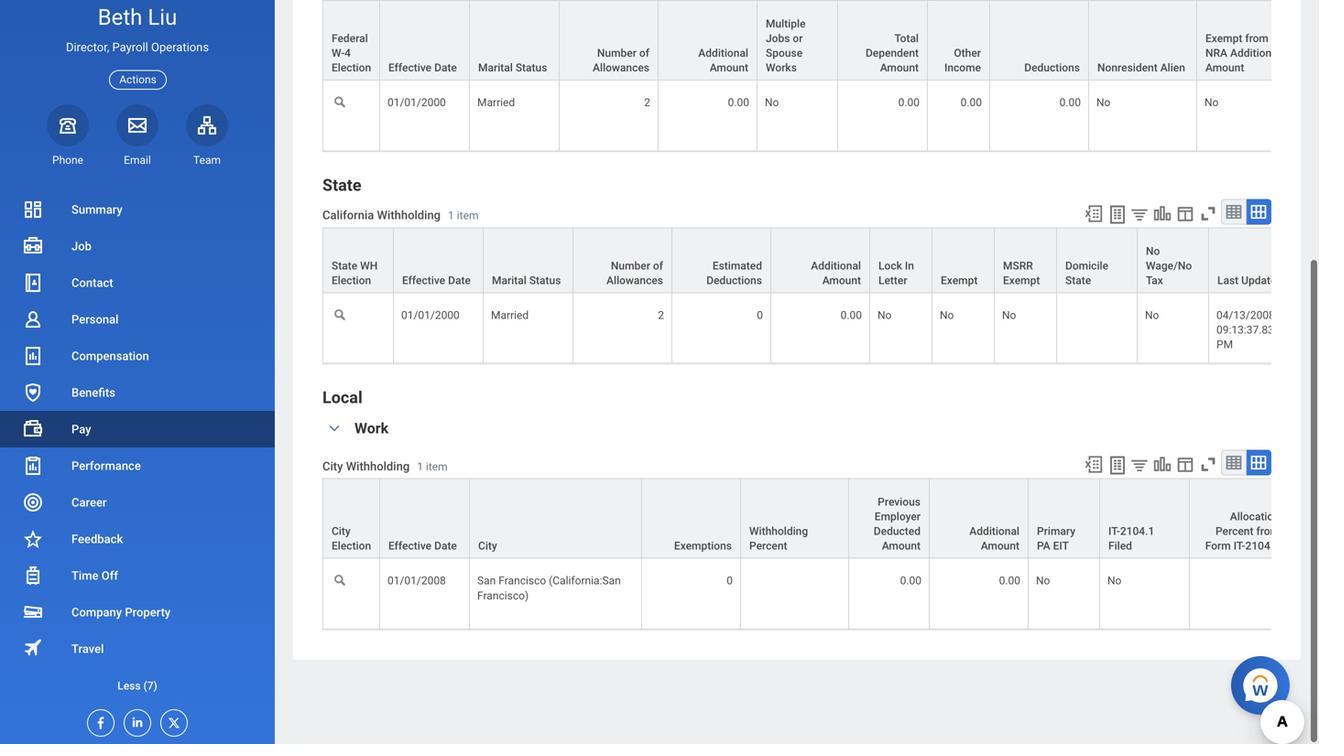 Task type: locate. For each thing, give the bounding box(es) containing it.
1 horizontal spatial of
[[653, 260, 663, 273]]

6 row from the top
[[323, 560, 1320, 630]]

francisco
[[499, 575, 546, 588]]

item inside "california withholding 1 item"
[[457, 210, 479, 222]]

san francisco (california:san francisco) element
[[477, 572, 621, 603]]

additional inside "exempt from nra additional amount"
[[1231, 47, 1281, 60]]

1 horizontal spatial exempt
[[1003, 274, 1040, 287]]

effective date column header for california withholding
[[394, 228, 484, 295]]

1 horizontal spatial 2
[[658, 309, 664, 322]]

toolbar up it-2104.1 filed popup button
[[1076, 451, 1272, 479]]

2 expand table image from the top
[[1250, 454, 1268, 473]]

multiple jobs or spouse works column header
[[758, 0, 838, 82]]

percent inside withholding percent
[[750, 540, 788, 553]]

feedback image
[[22, 529, 44, 551]]

0 vertical spatial it-
[[1109, 526, 1121, 539]]

wh
[[360, 260, 378, 273]]

percent inside allocation percent from form it-2104.1
[[1216, 526, 1254, 539]]

0 vertical spatial number
[[597, 47, 637, 60]]

export to excel image
[[1084, 204, 1104, 224], [1084, 455, 1104, 475]]

export to excel image for california withholding
[[1084, 204, 1104, 224]]

state for state
[[323, 176, 362, 195]]

exempt inside "exempt from nra additional amount"
[[1206, 32, 1243, 45]]

of
[[640, 47, 650, 60], [653, 260, 663, 273]]

allocation percent from form it-2104.1
[[1206, 511, 1280, 553]]

allocation percent from form it-2104.1 button
[[1190, 480, 1288, 559]]

election inside work group
[[332, 540, 371, 553]]

0 vertical spatial number of allowances
[[593, 47, 650, 74]]

state wh election button
[[323, 229, 393, 293]]

city
[[323, 460, 343, 474], [332, 526, 351, 539], [478, 540, 497, 553]]

1 vertical spatial 01/01/2000
[[401, 309, 460, 322]]

exempt inside column header
[[1003, 274, 1040, 287]]

no down nra
[[1205, 96, 1219, 109]]

summary image
[[22, 199, 44, 221]]

2 select to filter grid data image from the top
[[1130, 456, 1150, 475]]

election down city withholding 1 item
[[332, 540, 371, 553]]

eit
[[1053, 540, 1069, 553]]

of for estimated deductions
[[653, 260, 663, 273]]

msrr exempt column header
[[995, 228, 1057, 295]]

1 vertical spatial percent
[[750, 540, 788, 553]]

1 vertical spatial additional amount column header
[[772, 228, 871, 295]]

1 horizontal spatial additional amount column header
[[772, 228, 871, 295]]

benefits
[[71, 386, 115, 400]]

no
[[765, 96, 779, 109], [1097, 96, 1111, 109], [1205, 96, 1219, 109], [1146, 245, 1160, 258], [878, 309, 892, 322], [940, 309, 954, 322], [1002, 309, 1017, 322], [1145, 309, 1160, 322], [1036, 575, 1051, 588], [1108, 575, 1122, 588]]

1 fullscreen image from the top
[[1199, 204, 1219, 224]]

it- up filed at bottom
[[1109, 526, 1121, 539]]

less (7)
[[118, 680, 157, 693]]

0.00
[[728, 96, 750, 109], [899, 96, 920, 109], [961, 96, 982, 109], [1060, 96, 1081, 109], [841, 309, 862, 322], [900, 575, 922, 588], [999, 575, 1021, 588]]

compensation link
[[0, 338, 275, 375]]

expand table image for city withholding
[[1250, 454, 1268, 473]]

exempt from nra additional amount button
[[1198, 1, 1296, 80]]

row
[[323, 0, 1320, 82], [323, 81, 1320, 152], [323, 228, 1320, 295], [323, 294, 1320, 364], [323, 479, 1320, 561], [323, 560, 1320, 630]]

1 vertical spatial 2104.1
[[1246, 540, 1280, 553]]

additional left the lock
[[811, 260, 861, 273]]

0 vertical spatial 2104.1
[[1121, 526, 1155, 539]]

1 expand table image from the top
[[1250, 203, 1268, 221]]

actions button
[[109, 70, 167, 90]]

withholding for city withholding
[[346, 460, 410, 474]]

1 vertical spatial effective date
[[402, 274, 471, 287]]

exempt button
[[933, 229, 994, 293]]

1 vertical spatial view worker - expand/collapse chart image
[[1153, 455, 1173, 475]]

1 vertical spatial number of allowances
[[607, 260, 663, 287]]

select to filter grid data image right export to worksheets icon
[[1130, 205, 1150, 224]]

effective date up 01/01/2008
[[389, 540, 457, 553]]

nonresident
[[1098, 61, 1158, 74]]

0 vertical spatial date
[[434, 61, 457, 74]]

exempt for exempt
[[941, 274, 978, 287]]

table image
[[1225, 454, 1243, 473]]

city election column header
[[323, 479, 380, 561]]

2 horizontal spatial cell
[[1190, 560, 1289, 630]]

number of allowances button for additional amount
[[560, 1, 658, 80]]

state inside domicile state
[[1066, 274, 1092, 287]]

2 vertical spatial date
[[434, 540, 457, 553]]

0 vertical spatial allowances
[[593, 61, 650, 74]]

feedback
[[71, 533, 123, 547]]

2 vertical spatial withholding
[[750, 526, 808, 539]]

effective date down "california withholding 1 item"
[[402, 274, 471, 287]]

1 row from the top
[[323, 0, 1320, 82]]

1 vertical spatial withholding
[[346, 460, 410, 474]]

no wage/no tax column header
[[1138, 228, 1210, 295]]

effective date button up 01/01/2008
[[380, 480, 469, 559]]

performance link
[[0, 448, 275, 485]]

election down wh
[[332, 274, 371, 287]]

no up wage/no
[[1146, 245, 1160, 258]]

click to view/edit grid preferences image left table image
[[1176, 455, 1196, 475]]

effective for city withholding
[[389, 540, 432, 553]]

0
[[757, 309, 763, 322], [727, 575, 733, 588]]

less
[[118, 680, 141, 693]]

effective date right federal w-4 election
[[389, 61, 457, 74]]

row containing multiple jobs or spouse works
[[323, 0, 1320, 82]]

1 horizontal spatial cell
[[1057, 294, 1138, 364]]

0 horizontal spatial 1
[[417, 461, 423, 474]]

email button
[[116, 104, 159, 168]]

expand table image right table icon
[[1250, 203, 1268, 221]]

pay link
[[0, 411, 275, 448]]

percent up form
[[1216, 526, 1254, 539]]

number of allowances column header
[[560, 0, 659, 82], [574, 228, 673, 295]]

number of allowances column header for additional amount
[[560, 0, 659, 82]]

fullscreen image left table image
[[1199, 455, 1219, 475]]

0 vertical spatial toolbar
[[1076, 199, 1272, 228]]

fullscreen image
[[1199, 204, 1219, 224], [1199, 455, 1219, 475]]

married
[[477, 96, 515, 109], [491, 309, 529, 322]]

additional amount button for right additional amount column header
[[930, 480, 1028, 559]]

expand table image inside work group
[[1250, 454, 1268, 473]]

team beth liu element
[[186, 153, 228, 168]]

1 for california withholding
[[448, 210, 454, 222]]

additional amount inside work group
[[970, 526, 1020, 553]]

2104.1 down allocation
[[1246, 540, 1280, 553]]

marital for federal w-4 election
[[478, 61, 513, 74]]

0 vertical spatial 1
[[448, 210, 454, 222]]

number of allowances button for estimated deductions
[[574, 229, 672, 293]]

it- right form
[[1234, 540, 1246, 553]]

0 vertical spatial withholding
[[377, 209, 441, 222]]

3 election from the top
[[332, 540, 371, 553]]

2 horizontal spatial additional amount column header
[[930, 479, 1029, 561]]

exemptions column header
[[642, 479, 741, 561]]

3 row from the top
[[323, 228, 1320, 295]]

click to view/edit grid preferences image for california withholding
[[1176, 204, 1196, 224]]

0 vertical spatial expand table image
[[1250, 203, 1268, 221]]

0 horizontal spatial additional amount button
[[659, 1, 757, 80]]

performance
[[71, 460, 141, 473]]

0 vertical spatial number of allowances column header
[[560, 0, 659, 82]]

nonresident alien button
[[1090, 1, 1197, 80]]

state left wh
[[332, 260, 358, 273]]

export to worksheets image
[[1107, 204, 1129, 226]]

work button
[[355, 420, 389, 438]]

view worker - expand/collapse chart image inside work group
[[1153, 455, 1173, 475]]

0 vertical spatial from
[[1246, 32, 1269, 45]]

date inside work group
[[434, 540, 457, 553]]

contact link
[[0, 265, 275, 301]]

state up california
[[323, 176, 362, 195]]

form
[[1206, 540, 1231, 553]]

1 horizontal spatial percent
[[1216, 526, 1254, 539]]

amount down dependent
[[880, 61, 919, 74]]

effective date column header
[[380, 0, 470, 82], [394, 228, 484, 295], [380, 479, 470, 561]]

liu
[[148, 4, 177, 30]]

effective inside work group
[[389, 540, 432, 553]]

select to filter grid data image for california withholding
[[1130, 205, 1150, 224]]

additional amount left works
[[699, 47, 749, 74]]

facebook image
[[88, 711, 108, 731]]

toolbar for city withholding
[[1076, 451, 1272, 479]]

city up san
[[478, 540, 497, 553]]

0 vertical spatial married
[[477, 96, 515, 109]]

1 vertical spatial export to excel image
[[1084, 455, 1104, 475]]

cell down withholding percent
[[741, 560, 849, 630]]

1
[[448, 210, 454, 222], [417, 461, 423, 474]]

additional amount button left pa
[[930, 480, 1028, 559]]

deductions down estimated
[[707, 274, 762, 287]]

select to filter grid data image for city withholding
[[1130, 456, 1150, 475]]

0 horizontal spatial exempt
[[941, 274, 978, 287]]

multiple
[[766, 18, 806, 30]]

2 vertical spatial effective date column header
[[380, 479, 470, 561]]

domicile state
[[1066, 260, 1109, 287]]

additional amount column header left the lock
[[772, 228, 871, 295]]

spouse
[[766, 47, 803, 60]]

additional amount button left jobs
[[659, 1, 757, 80]]

0 vertical spatial fullscreen image
[[1199, 204, 1219, 224]]

city withholding 1 item
[[323, 460, 448, 474]]

2 view worker - expand/collapse chart image from the top
[[1153, 455, 1173, 475]]

total
[[895, 32, 919, 45]]

2 vertical spatial effective
[[389, 540, 432, 553]]

marital status column header for state wh election
[[484, 228, 574, 295]]

exempt down msrr
[[1003, 274, 1040, 287]]

effective date column header up 01/01/2008
[[380, 479, 470, 561]]

allowances for additional amount
[[593, 61, 650, 74]]

2 vertical spatial additional amount button
[[930, 480, 1028, 559]]

0 vertical spatial married element
[[477, 93, 515, 109]]

2104.1 up filed at bottom
[[1121, 526, 1155, 539]]

state wh election
[[332, 260, 378, 287]]

filed
[[1109, 540, 1133, 553]]

0 vertical spatial effective date
[[389, 61, 457, 74]]

state for state wh election
[[332, 260, 358, 273]]

married element
[[477, 93, 515, 109], [491, 306, 529, 322]]

1 vertical spatial it-
[[1234, 540, 1246, 553]]

deductions button
[[991, 1, 1089, 80]]

effective up 01/01/2008
[[389, 540, 432, 553]]

0 vertical spatial export to excel image
[[1084, 204, 1104, 224]]

0 inside work group
[[727, 575, 733, 588]]

exempt up nra
[[1206, 32, 1243, 45]]

it- inside it-2104.1 filed
[[1109, 526, 1121, 539]]

from inside "exempt from nra additional amount"
[[1246, 32, 1269, 45]]

san francisco (california:san francisco)
[[477, 575, 621, 603]]

email beth liu element
[[116, 153, 159, 168]]

0 horizontal spatial 2104.1
[[1121, 526, 1155, 539]]

export to worksheets image
[[1107, 455, 1129, 477]]

additional amount
[[699, 47, 749, 74], [811, 260, 861, 287], [970, 526, 1020, 553]]

deductions column header
[[991, 0, 1090, 82]]

percent for allocation
[[1216, 526, 1254, 539]]

1 inside city withholding 1 item
[[417, 461, 423, 474]]

director, payroll operations
[[66, 40, 209, 54]]

exempt inside column header
[[941, 274, 978, 287]]

federal w-4 election column header
[[323, 0, 380, 82]]

2
[[644, 96, 651, 109], [658, 309, 664, 322]]

2 export to excel image from the top
[[1084, 455, 1104, 475]]

marital status column header
[[470, 0, 560, 82], [484, 228, 574, 295]]

w-
[[332, 47, 345, 60]]

withholding percent button
[[741, 480, 849, 559]]

no down msrr exempt
[[1002, 309, 1017, 322]]

1 vertical spatial of
[[653, 260, 663, 273]]

0 horizontal spatial item
[[426, 461, 448, 474]]

toolbar
[[1076, 199, 1272, 228], [1076, 451, 1272, 479]]

1 vertical spatial toolbar
[[1076, 451, 1272, 479]]

election inside state wh election
[[332, 274, 371, 287]]

effective date for city withholding
[[389, 540, 457, 553]]

number of allowances button
[[560, 1, 658, 80], [574, 229, 672, 293]]

state inside state wh election
[[332, 260, 358, 273]]

in
[[905, 260, 914, 273]]

1 vertical spatial number of allowances button
[[574, 229, 672, 293]]

additional left primary
[[970, 526, 1020, 539]]

0 vertical spatial election
[[332, 61, 371, 74]]

0 vertical spatial marital status button
[[470, 1, 559, 80]]

0 vertical spatial additional amount column header
[[659, 0, 758, 82]]

1 vertical spatial marital status column header
[[484, 228, 574, 295]]

2 vertical spatial effective date button
[[380, 480, 469, 559]]

item for california withholding
[[457, 210, 479, 222]]

click to view/edit grid preferences image
[[1176, 204, 1196, 224], [1176, 455, 1196, 475]]

company property link
[[0, 595, 275, 631]]

0 vertical spatial 2
[[644, 96, 651, 109]]

status for state wh election
[[529, 274, 561, 287]]

multiple jobs or spouse works button
[[758, 1, 838, 80]]

status for federal w-4 election
[[516, 61, 547, 74]]

list
[[0, 192, 275, 705]]

1 vertical spatial effective date button
[[394, 229, 483, 293]]

fullscreen image inside work group
[[1199, 455, 1219, 475]]

state down domicile
[[1066, 274, 1092, 287]]

additional amount column header left pa
[[930, 479, 1029, 561]]

x image
[[161, 711, 181, 731]]

0 down estimated deductions
[[757, 309, 763, 322]]

1 vertical spatial number
[[611, 260, 651, 273]]

other income
[[945, 47, 981, 74]]

percent right exemptions on the right of page
[[750, 540, 788, 553]]

export to excel image left export to worksheets image
[[1084, 455, 1104, 475]]

benefits image
[[22, 382, 44, 404]]

1 vertical spatial city
[[332, 526, 351, 539]]

it-2104.1 filed column header
[[1101, 479, 1190, 561]]

estimated deductions column header
[[673, 228, 772, 295]]

1 vertical spatial from
[[1257, 526, 1280, 539]]

amount down nra
[[1206, 61, 1245, 74]]

1 horizontal spatial 1
[[448, 210, 454, 222]]

amount down deducted
[[882, 540, 921, 553]]

updated
[[1242, 274, 1283, 287]]

1 horizontal spatial 2104.1
[[1246, 540, 1280, 553]]

additional
[[699, 47, 749, 60], [1231, 47, 1281, 60], [811, 260, 861, 273], [970, 526, 1020, 539]]

0 vertical spatial view worker - expand/collapse chart image
[[1153, 204, 1173, 224]]

additional amount button left the lock
[[772, 229, 870, 293]]

1 click to view/edit grid preferences image from the top
[[1176, 204, 1196, 224]]

2 for additional amount
[[644, 96, 651, 109]]

additional amount column header
[[659, 0, 758, 82], [772, 228, 871, 295], [930, 479, 1029, 561]]

cell
[[1057, 294, 1138, 364], [741, 560, 849, 630], [1190, 560, 1289, 630]]

0 vertical spatial 0
[[757, 309, 763, 322]]

effective date button
[[380, 1, 469, 80], [394, 229, 483, 293], [380, 480, 469, 559]]

1 vertical spatial marital status
[[492, 274, 561, 287]]

2 fullscreen image from the top
[[1199, 455, 1219, 475]]

1 view worker - expand/collapse chart image from the top
[[1153, 204, 1173, 224]]

2 vertical spatial state
[[1066, 274, 1092, 287]]

1 vertical spatial expand table image
[[1250, 454, 1268, 473]]

toolbar inside work group
[[1076, 451, 1272, 479]]

2 horizontal spatial additional amount
[[970, 526, 1020, 553]]

1 vertical spatial state
[[332, 260, 358, 273]]

5 row from the top
[[323, 479, 1320, 561]]

fullscreen image left table icon
[[1199, 204, 1219, 224]]

select to filter grid data image right export to worksheets image
[[1130, 456, 1150, 475]]

2 vertical spatial election
[[332, 540, 371, 553]]

click to view/edit grid preferences image up no wage/no tax popup button
[[1176, 204, 1196, 224]]

beth
[[98, 4, 142, 30]]

2 horizontal spatial additional amount button
[[930, 480, 1028, 559]]

1 vertical spatial additional amount
[[811, 260, 861, 287]]

date
[[434, 61, 457, 74], [448, 274, 471, 287], [434, 540, 457, 553]]

select to filter grid data image
[[1130, 205, 1150, 224], [1130, 456, 1150, 475]]

1 select to filter grid data image from the top
[[1130, 205, 1150, 224]]

0 vertical spatial number of allowances button
[[560, 1, 658, 80]]

primary
[[1037, 526, 1076, 539]]

0 vertical spatial percent
[[1216, 526, 1254, 539]]

2 vertical spatial additional amount column header
[[930, 479, 1029, 561]]

effective
[[389, 61, 432, 74], [402, 274, 445, 287], [389, 540, 432, 553]]

1 inside "california withholding 1 item"
[[448, 210, 454, 222]]

primary pa eit column header
[[1029, 479, 1101, 561]]

election down 4
[[332, 61, 371, 74]]

item inside city withholding 1 item
[[426, 461, 448, 474]]

0 vertical spatial marital
[[478, 61, 513, 74]]

no down tax
[[1145, 309, 1160, 322]]

view worker - expand/collapse chart image
[[1153, 204, 1173, 224], [1153, 455, 1173, 475]]

local
[[323, 389, 363, 408]]

city button
[[470, 480, 641, 559]]

expand table image
[[1250, 203, 1268, 221], [1250, 454, 1268, 473]]

toolbar up no wage/no tax popup button
[[1076, 199, 1272, 228]]

export to excel image left export to worksheets icon
[[1084, 204, 1104, 224]]

estimated deductions button
[[673, 229, 771, 293]]

1 toolbar from the top
[[1076, 199, 1272, 228]]

city down chevron down image
[[323, 460, 343, 474]]

2 toolbar from the top
[[1076, 451, 1272, 479]]

0 vertical spatial additional amount
[[699, 47, 749, 74]]

effective date column header right federal w-4 election popup button
[[380, 0, 470, 82]]

01/01/2000 for state wh election
[[401, 309, 460, 322]]

additional right nra
[[1231, 47, 1281, 60]]

california
[[323, 209, 374, 222]]

0 vertical spatial deductions
[[1025, 61, 1080, 74]]

0 down exemptions on the right of page
[[727, 575, 733, 588]]

1 vertical spatial deductions
[[707, 274, 762, 287]]

0 vertical spatial of
[[640, 47, 650, 60]]

1 export to excel image from the top
[[1084, 204, 1104, 224]]

time
[[71, 570, 99, 583]]

from inside allocation percent from form it-2104.1
[[1257, 526, 1280, 539]]

effective right state wh election "column header"
[[402, 274, 445, 287]]

exempt column header
[[933, 228, 995, 295]]

effective date button down "california withholding 1 item"
[[394, 229, 483, 293]]

expand table image right table image
[[1250, 454, 1268, 473]]

2 vertical spatial additional amount
[[970, 526, 1020, 553]]

1 vertical spatial marital status button
[[484, 229, 573, 293]]

compensation image
[[22, 345, 44, 367]]

view worker - expand/collapse chart image right export to worksheets image
[[1153, 455, 1173, 475]]

1 vertical spatial item
[[426, 461, 448, 474]]

no down letter
[[878, 309, 892, 322]]

export to excel image inside work group
[[1084, 455, 1104, 475]]

city down city withholding 1 item
[[332, 526, 351, 539]]

exempt
[[1206, 32, 1243, 45], [941, 274, 978, 287], [1003, 274, 1040, 287]]

1 vertical spatial allowances
[[607, 274, 663, 287]]

row containing previous employer deducted amount
[[323, 479, 1320, 561]]

1 vertical spatial election
[[332, 274, 371, 287]]

additional inside work group
[[970, 526, 1020, 539]]

export to excel image for city withholding
[[1084, 455, 1104, 475]]

additional amount column header left jobs
[[659, 0, 758, 82]]

cell down form
[[1190, 560, 1289, 630]]

time off image
[[22, 565, 44, 587]]

alien
[[1161, 61, 1186, 74]]

exempt right the lock in letter column header
[[941, 274, 978, 287]]

linkedin image
[[125, 711, 145, 730]]

effective date column header down "california withholding 1 item"
[[394, 228, 484, 295]]

effective right federal w-4 election
[[389, 61, 432, 74]]

1 horizontal spatial additional amount button
[[772, 229, 870, 293]]

additional amount left the lock
[[811, 260, 861, 287]]

1 vertical spatial click to view/edit grid preferences image
[[1176, 455, 1196, 475]]

0 vertical spatial additional amount button
[[659, 1, 757, 80]]

additional amount left pa
[[970, 526, 1020, 553]]

cell down domicile state
[[1057, 294, 1138, 364]]

2 election from the top
[[332, 274, 371, 287]]

additional amount button for additional amount column header to the middle
[[772, 229, 870, 293]]

1 vertical spatial number of allowances column header
[[574, 228, 673, 295]]

marital
[[478, 61, 513, 74], [492, 274, 527, 287]]

0 vertical spatial marital status
[[478, 61, 547, 74]]

0 vertical spatial state
[[323, 176, 362, 195]]

0 horizontal spatial 0
[[727, 575, 733, 588]]

1 vertical spatial date
[[448, 274, 471, 287]]

view worker - expand/collapse chart image right export to worksheets icon
[[1153, 204, 1173, 224]]

0 vertical spatial click to view/edit grid preferences image
[[1176, 204, 1196, 224]]

previous
[[878, 496, 921, 509]]

0 vertical spatial marital status column header
[[470, 0, 560, 82]]

lock in letter column header
[[871, 228, 933, 295]]

msrr exempt
[[1003, 260, 1040, 287]]

city inside city election
[[332, 526, 351, 539]]

0 vertical spatial status
[[516, 61, 547, 74]]

deductions left nonresident
[[1025, 61, 1080, 74]]

off
[[101, 570, 118, 583]]

2 click to view/edit grid preferences image from the top
[[1176, 455, 1196, 475]]

it-
[[1109, 526, 1121, 539], [1234, 540, 1246, 553]]

effective date button right federal w-4 election popup button
[[380, 1, 469, 80]]

effective date inside work group
[[389, 540, 457, 553]]

number of allowances column header for estimated deductions
[[574, 228, 673, 295]]



Task type: vqa. For each thing, say whether or not it's contained in the screenshot.
cars
no



Task type: describe. For each thing, give the bounding box(es) containing it.
0 vertical spatial effective date column header
[[380, 0, 470, 82]]

city inside popup button
[[478, 540, 497, 553]]

01/01/2008
[[388, 575, 446, 588]]

performance image
[[22, 455, 44, 477]]

no inside the 'no wage/no tax'
[[1146, 245, 1160, 258]]

phone beth liu element
[[47, 153, 89, 168]]

property
[[125, 606, 171, 620]]

chevron down image
[[323, 423, 345, 435]]

federal w-4 election
[[332, 32, 371, 74]]

dependent
[[866, 47, 919, 60]]

2104.1 inside allocation percent from form it-2104.1
[[1246, 540, 1280, 553]]

no down filed at bottom
[[1108, 575, 1122, 588]]

domicile state button
[[1057, 229, 1137, 293]]

or
[[793, 32, 803, 45]]

cell for california withholding
[[1057, 294, 1138, 364]]

work
[[355, 420, 389, 438]]

percent for withholding
[[750, 540, 788, 553]]

exempt for exempt from nra additional amount
[[1206, 32, 1243, 45]]

federal
[[332, 32, 368, 45]]

2104.1 inside it-2104.1 filed
[[1121, 526, 1155, 539]]

it-2104.1 filed
[[1109, 526, 1155, 553]]

1 vertical spatial married element
[[491, 306, 529, 322]]

other
[[954, 47, 981, 60]]

pa
[[1037, 540, 1051, 553]]

4
[[345, 47, 351, 60]]

marital status button for federal w-4 election
[[470, 1, 559, 80]]

01/01/2000 for federal w-4 election
[[388, 96, 446, 109]]

date for california withholding
[[448, 274, 471, 287]]

row containing no wage/no tax
[[323, 228, 1320, 295]]

number for estimated deductions
[[611, 260, 651, 273]]

mail image
[[126, 114, 148, 136]]

no wage/no tax
[[1146, 245, 1192, 287]]

san
[[477, 575, 496, 588]]

domicile state column header
[[1057, 228, 1138, 295]]

lock in letter
[[879, 260, 914, 287]]

marital for state wh election
[[492, 274, 527, 287]]

summary
[[71, 203, 123, 217]]

pay image
[[22, 419, 44, 441]]

total dependent amount column header
[[838, 0, 928, 82]]

personal image
[[22, 309, 44, 331]]

city for election
[[332, 526, 351, 539]]

amount inside previous employer deducted amount
[[882, 540, 921, 553]]

view worker - expand/collapse chart image for city withholding
[[1153, 455, 1173, 475]]

marital status for federal w-4 election
[[478, 61, 547, 74]]

other income column header
[[928, 0, 991, 82]]

domicile
[[1066, 260, 1109, 273]]

view worker - expand/collapse chart image for california withholding
[[1153, 204, 1173, 224]]

deductions inside popup button
[[1025, 61, 1080, 74]]

row containing 01/01/2008
[[323, 560, 1320, 630]]

email
[[124, 154, 151, 167]]

state wh election column header
[[323, 228, 394, 295]]

navigation pane region
[[0, 0, 275, 745]]

less (7) button
[[0, 668, 275, 705]]

city column header
[[470, 479, 642, 561]]

0 vertical spatial effective
[[389, 61, 432, 74]]

workday assistant region
[[1232, 650, 1298, 716]]

(7)
[[143, 680, 157, 693]]

amount left works
[[710, 61, 749, 74]]

team
[[193, 154, 221, 167]]

effective date column header for city withholding
[[380, 479, 470, 561]]

feedback link
[[0, 521, 275, 558]]

1 horizontal spatial additional amount
[[811, 260, 861, 287]]

operations
[[151, 40, 209, 54]]

number of allowances for estimated deductions
[[607, 260, 663, 287]]

amount inside total dependent amount
[[880, 61, 919, 74]]

effective date for california withholding
[[402, 274, 471, 287]]

msrr
[[1003, 260, 1033, 273]]

phone image
[[55, 114, 81, 136]]

amount inside "exempt from nra additional amount"
[[1206, 61, 1245, 74]]

withholding inside popup button
[[750, 526, 808, 539]]

1 vertical spatial married
[[491, 309, 529, 322]]

no wage/no tax button
[[1138, 229, 1209, 293]]

item for city withholding
[[426, 461, 448, 474]]

number for additional amount
[[597, 47, 637, 60]]

exemptions
[[674, 540, 732, 553]]

no down works
[[765, 96, 779, 109]]

francisco)
[[477, 590, 529, 603]]

withholding percent column header
[[741, 479, 849, 561]]

primary pa eit
[[1037, 526, 1076, 553]]

effective date button for city withholding
[[380, 480, 469, 559]]

msrr exempt button
[[995, 229, 1057, 293]]

director,
[[66, 40, 109, 54]]

personal link
[[0, 301, 275, 338]]

nonresident alien
[[1098, 61, 1186, 74]]

previous employer deducted amount button
[[849, 480, 929, 559]]

0 horizontal spatial additional amount
[[699, 47, 749, 74]]

0 horizontal spatial additional amount column header
[[659, 0, 758, 82]]

it-2104.1 filed button
[[1101, 480, 1189, 559]]

table image
[[1225, 203, 1243, 221]]

expand table image for california withholding
[[1250, 203, 1268, 221]]

contact image
[[22, 272, 44, 294]]

fullscreen image for city withholding
[[1199, 455, 1219, 475]]

pay
[[71, 423, 91, 437]]

last updated
[[1218, 274, 1283, 287]]

career image
[[22, 492, 44, 514]]

compensation
[[71, 350, 149, 363]]

career
[[71, 496, 107, 510]]

phone button
[[47, 104, 89, 168]]

multiple jobs or spouse works
[[766, 18, 806, 74]]

company property
[[71, 606, 171, 620]]

work group
[[323, 417, 1320, 631]]

payroll
[[112, 40, 148, 54]]

1 horizontal spatial 0
[[757, 309, 763, 322]]

income
[[945, 61, 981, 74]]

pm
[[1217, 339, 1233, 351]]

california withholding 1 item
[[323, 209, 479, 222]]

less (7) button
[[0, 676, 275, 698]]

no down nonresident
[[1097, 96, 1111, 109]]

nonresident alien column header
[[1090, 0, 1198, 82]]

last
[[1218, 274, 1239, 287]]

benefits link
[[0, 375, 275, 411]]

marital status for state wh election
[[492, 274, 561, 287]]

nra
[[1206, 47, 1228, 60]]

1 election from the top
[[332, 61, 371, 74]]

letter
[[879, 274, 908, 287]]

0 horizontal spatial cell
[[741, 560, 849, 630]]

fullscreen image for california withholding
[[1199, 204, 1219, 224]]

travel image
[[22, 637, 44, 659]]

company property image
[[22, 602, 44, 624]]

no down exempt column header
[[940, 309, 954, 322]]

primary pa eit button
[[1029, 480, 1100, 559]]

04/13/2008
[[1217, 309, 1275, 322]]

withholding for california withholding
[[377, 209, 441, 222]]

allowances for estimated deductions
[[607, 274, 663, 287]]

it- inside allocation percent from form it-2104.1
[[1234, 540, 1246, 553]]

marital status button for state wh election
[[484, 229, 573, 293]]

travel link
[[0, 631, 275, 668]]

tax
[[1146, 274, 1164, 287]]

marital status column header for federal w-4 election
[[470, 0, 560, 82]]

estimated
[[713, 260, 762, 273]]

click to view/edit grid preferences image for city withholding
[[1176, 455, 1196, 475]]

deductions inside popup button
[[707, 274, 762, 287]]

time off
[[71, 570, 118, 583]]

number of allowances for additional amount
[[593, 47, 650, 74]]

total dependent amount button
[[838, 1, 927, 80]]

amount left letter
[[823, 274, 861, 287]]

4 row from the top
[[323, 294, 1320, 364]]

toolbar for california withholding
[[1076, 199, 1272, 228]]

amount left pa
[[981, 540, 1020, 553]]

job image
[[22, 236, 44, 257]]

effective date button for california withholding
[[394, 229, 483, 293]]

2 row from the top
[[323, 81, 1320, 152]]

wage/no
[[1146, 260, 1192, 273]]

of for additional amount
[[640, 47, 650, 60]]

list containing summary
[[0, 192, 275, 705]]

job link
[[0, 228, 275, 265]]

additional amount button for the left additional amount column header
[[659, 1, 757, 80]]

job
[[71, 240, 92, 253]]

withholding percent
[[750, 526, 808, 553]]

works
[[766, 61, 797, 74]]

effective for california withholding
[[402, 274, 445, 287]]

contact
[[71, 276, 113, 290]]

no down pa
[[1036, 575, 1051, 588]]

estimated deductions
[[707, 260, 762, 287]]

city for withholding
[[323, 460, 343, 474]]

previous employer deducted amount column header
[[849, 479, 930, 561]]

allocation
[[1230, 511, 1280, 524]]

city election button
[[323, 480, 379, 559]]

0 vertical spatial effective date button
[[380, 1, 469, 80]]

view team image
[[196, 114, 218, 136]]

city election
[[332, 526, 371, 553]]

cell for city withholding
[[1190, 560, 1289, 630]]

additional left spouse
[[699, 47, 749, 60]]

exemptions button
[[642, 480, 740, 559]]

jobs
[[766, 32, 790, 45]]

federal w-4 election button
[[323, 1, 379, 80]]

lock
[[879, 260, 902, 273]]

2 for estimated deductions
[[658, 309, 664, 322]]

1 for city withholding
[[417, 461, 423, 474]]

total dependent amount
[[866, 32, 919, 74]]

date for city withholding
[[434, 540, 457, 553]]



